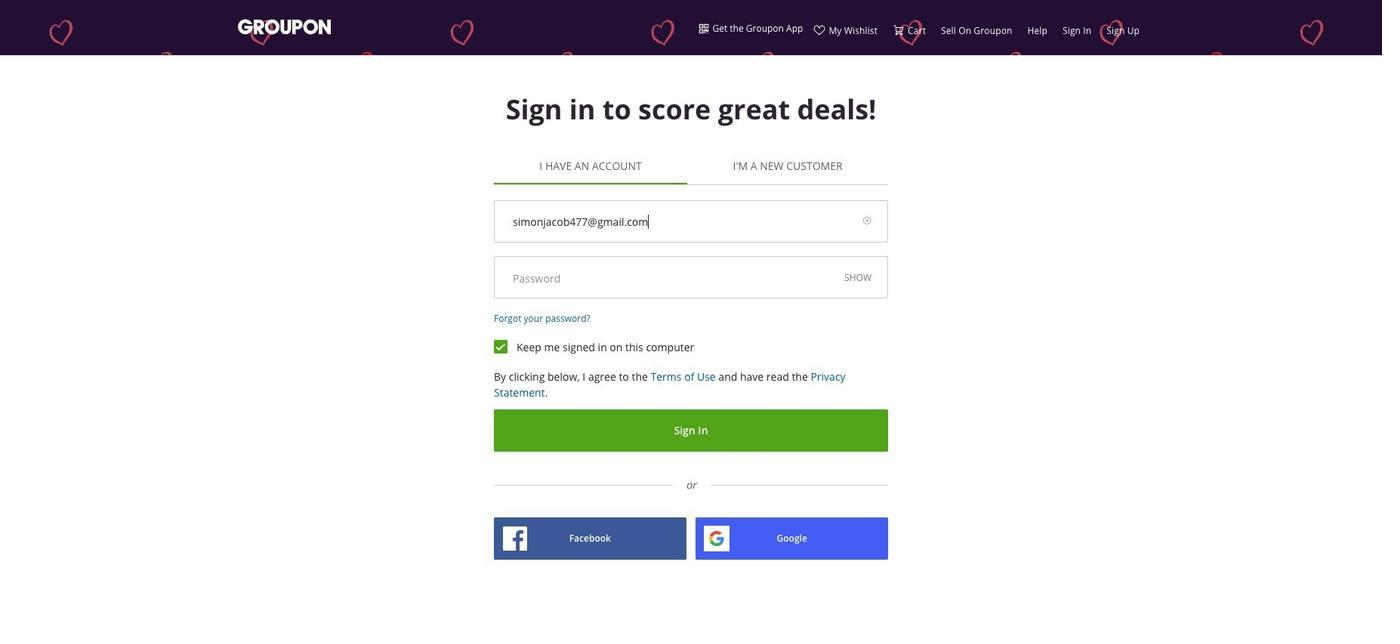 Task type: describe. For each thing, give the bounding box(es) containing it.
2 tab from the left
[[688, 148, 889, 185]]

groupon image
[[238, 18, 331, 36]]

email email field
[[513, 210, 858, 233]]

Password password field
[[513, 266, 840, 289]]



Task type: vqa. For each thing, say whether or not it's contained in the screenshot.
topmost Sam's
no



Task type: locate. For each thing, give the bounding box(es) containing it.
1 tab from the left
[[494, 148, 688, 185]]

tab list
[[494, 148, 889, 185]]

tab
[[494, 148, 688, 185], [688, 148, 889, 185]]



